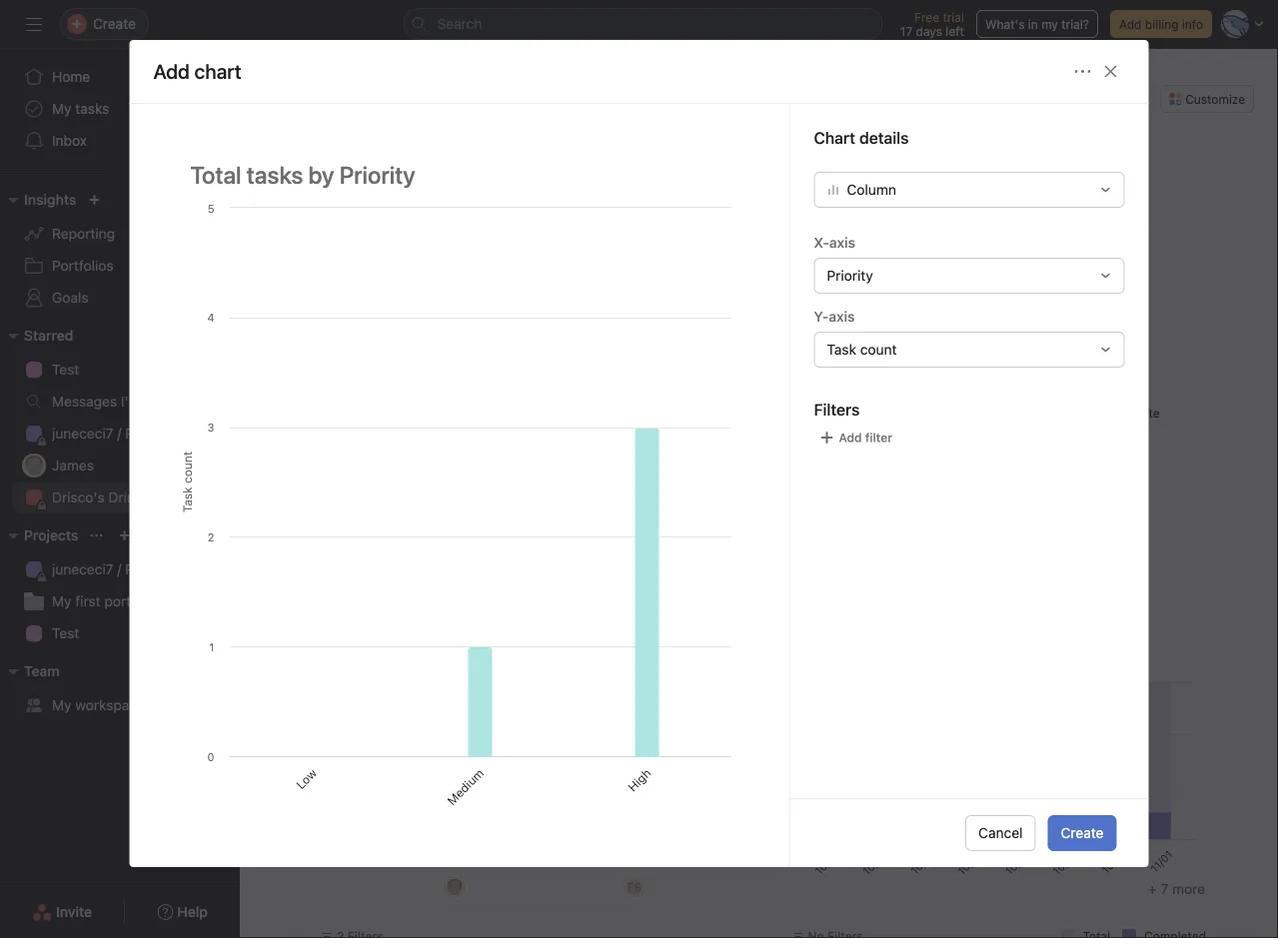 Task type: describe. For each thing, give the bounding box(es) containing it.
x-
[[814, 234, 830, 251]]

by assignee
[[423, 634, 502, 651]]

james
[[52, 457, 94, 474]]

total
[[784, 266, 817, 283]]

upcoming
[[313, 634, 381, 651]]

filter for second "1 filter" button from the right
[[639, 194, 669, 208]]

goals link
[[12, 282, 228, 314]]

junececi7 / ruby 1:1 for junececi7 / ruby 1:1 link within projects element
[[52, 561, 178, 578]]

my tasks link
[[12, 93, 228, 125]]

3 1 filter from the left
[[866, 194, 904, 208]]

create
[[1061, 825, 1104, 842]]

ja inside starred "element"
[[27, 459, 41, 473]]

projects
[[24, 527, 78, 544]]

task count
[[827, 341, 897, 358]]

y-
[[814, 308, 829, 325]]

co
[[1029, 92, 1042, 106]]

chart details
[[814, 128, 909, 147]]

add for add billing info
[[1120, 17, 1142, 31]]

add filter button
[[814, 424, 898, 452]]

ruby for junececi7 / ruby 1:1 link within projects element
[[125, 561, 158, 578]]

my
[[1042, 17, 1059, 31]]

portfolios
[[52, 257, 114, 274]]

test link inside projects element
[[12, 618, 228, 650]]

add filter
[[839, 431, 893, 445]]

drisco's
[[52, 489, 105, 506]]

share
[[1102, 92, 1135, 106]]

more
[[1173, 881, 1206, 898]]

projects button
[[0, 524, 78, 548]]

1:1 for junececi7 / ruby 1:1 link within projects element
[[162, 561, 178, 578]]

starred button
[[0, 324, 73, 348]]

priority
[[827, 267, 874, 284]]

days
[[916, 24, 943, 38]]

x-axis
[[814, 234, 856, 251]]

insights
[[24, 191, 76, 208]]

add chart
[[153, 59, 242, 83]]

17
[[901, 24, 913, 38]]

reporting
[[52, 225, 115, 242]]

over time
[[896, 634, 957, 651]]

in
[[1029, 17, 1039, 31]]

inbox
[[52, 132, 87, 149]]

completion
[[818, 634, 892, 651]]

invite
[[56, 904, 92, 921]]

add billing info
[[1120, 17, 1204, 31]]

filters inside "button"
[[1113, 194, 1149, 208]]

billing
[[1146, 17, 1179, 31]]

no filters
[[1093, 194, 1149, 208]]

filter for third "1 filter" button from the right
[[403, 194, 433, 208]]

1 1 filter from the left
[[394, 194, 433, 208]]

filter
[[866, 431, 893, 445]]

home link
[[12, 61, 228, 93]]

search list box
[[403, 8, 883, 40]]

3 1 filter button from the left
[[845, 191, 909, 211]]

tasks for upcoming
[[384, 634, 419, 651]]

upcoming tasks by assignee
[[313, 634, 502, 651]]

by
[[859, 266, 875, 283]]

junececi7 for junececi7 / ruby 1:1 link in starred "element"
[[52, 425, 114, 442]]

inbox link
[[12, 125, 228, 157]]

my workspace link
[[12, 690, 228, 722]]

insights button
[[0, 188, 76, 212]]

add for add filter
[[839, 431, 862, 445]]

free trial 17 days left
[[901, 10, 965, 38]]

7
[[1161, 881, 1169, 898]]

cancel
[[979, 825, 1023, 842]]

chart
[[315, 171, 344, 185]]

insights element
[[0, 182, 240, 318]]

add chart
[[289, 171, 344, 185]]

close image
[[1103, 63, 1119, 79]]

messages i've sent
[[52, 393, 175, 410]]

2 1 filter button from the left
[[609, 191, 674, 211]]

1 horizontal spatial ja
[[448, 881, 461, 895]]

invite button
[[19, 895, 105, 931]]

task completion over time
[[784, 634, 957, 651]]

task for task count
[[827, 341, 857, 358]]

ts for ja
[[626, 881, 642, 895]]

sent
[[147, 393, 175, 410]]

+ 7 more button
[[1149, 881, 1206, 898]]

create button
[[1048, 816, 1117, 852]]

1 vertical spatial filters
[[814, 400, 860, 419]]

6
[[1052, 92, 1059, 106]]

starred
[[24, 327, 73, 344]]

free
[[915, 10, 940, 24]]

drisco's drinks link
[[12, 482, 228, 514]]

2 1 filter from the left
[[630, 194, 669, 208]]

share button
[[1077, 85, 1144, 113]]

i've
[[121, 393, 144, 410]]

/ for junececi7 / ruby 1:1 link in starred "element"
[[117, 425, 121, 442]]

my first portfolio
[[52, 593, 159, 610]]

tasks for my
[[75, 100, 109, 117]]

task count button
[[814, 332, 1125, 368]]

messages i've sent link
[[12, 386, 228, 418]]



Task type: locate. For each thing, give the bounding box(es) containing it.
2 horizontal spatial 1
[[866, 194, 872, 208]]

drinks
[[108, 489, 149, 506]]

add left chart
[[289, 171, 311, 185]]

global element
[[0, 49, 240, 169]]

my up the inbox
[[52, 100, 72, 117]]

3 my from the top
[[52, 697, 72, 714]]

tasks inside global element
[[75, 100, 109, 117]]

1 horizontal spatial task
[[827, 341, 857, 358]]

column
[[847, 181, 897, 198]]

1 horizontal spatial filter
[[639, 194, 669, 208]]

2 horizontal spatial add
[[1120, 17, 1142, 31]]

drisco's drinks
[[52, 489, 149, 506]]

my for my first portfolio
[[52, 593, 72, 610]]

1:1 up "my first portfolio" link
[[162, 561, 178, 578]]

total tasks by completion status
[[784, 266, 998, 283]]

junececi7 / ruby 1:1 for junececi7 / ruby 1:1 link in starred "element"
[[52, 425, 178, 442]]

1 vertical spatial ts
[[626, 881, 642, 895]]

ruby down i've
[[125, 425, 158, 442]]

completion status
[[879, 266, 998, 283]]

axis for x-
[[830, 234, 856, 251]]

my inside projects element
[[52, 593, 72, 610]]

junececi7 / ruby 1:1 inside starred "element"
[[52, 425, 178, 442]]

task
[[827, 341, 857, 358], [784, 634, 815, 651]]

first
[[75, 593, 101, 610]]

0 vertical spatial task
[[827, 341, 857, 358]]

3 filter from the left
[[875, 194, 904, 208]]

task left completion
[[784, 634, 815, 651]]

test link down portfolio
[[12, 618, 228, 650]]

1
[[394, 194, 400, 208], [630, 194, 636, 208], [866, 194, 872, 208]]

2 test link from the top
[[12, 618, 228, 650]]

1:1 for junececi7 / ruby 1:1 link in starred "element"
[[162, 425, 178, 442]]

tasks down home
[[75, 100, 109, 117]]

what's in my trial? button
[[977, 10, 1099, 38]]

0 vertical spatial junececi7 / ruby 1:1 link
[[12, 418, 228, 450]]

portfolios link
[[12, 250, 228, 282]]

2 my from the top
[[52, 593, 72, 610]]

0 vertical spatial ts
[[1008, 92, 1023, 106]]

tasks right upcoming
[[384, 634, 419, 651]]

1 vertical spatial my
[[52, 593, 72, 610]]

add left billing
[[1120, 17, 1142, 31]]

1 vertical spatial 1:1
[[162, 561, 178, 578]]

search button
[[403, 8, 883, 40]]

+
[[1149, 881, 1157, 898]]

/ inside starred "element"
[[117, 425, 121, 442]]

junececi7
[[52, 425, 114, 442], [52, 561, 114, 578]]

0 horizontal spatial task
[[784, 634, 815, 651]]

1 junececi7 from the top
[[52, 425, 114, 442]]

my down 'team'
[[52, 697, 72, 714]]

junececi7 / ruby 1:1 link inside starred "element"
[[12, 418, 228, 450]]

ruby inside starred "element"
[[125, 425, 158, 442]]

0 horizontal spatial filter
[[403, 194, 433, 208]]

1 test link from the top
[[12, 354, 228, 386]]

my tasks
[[52, 100, 109, 117]]

my for my tasks
[[52, 100, 72, 117]]

add left the filter
[[839, 431, 862, 445]]

/ down messages i've sent link
[[117, 425, 121, 442]]

task for task completion over time
[[784, 634, 815, 651]]

test link
[[12, 354, 228, 386], [12, 618, 228, 650]]

filter for first "1 filter" button from the right
[[875, 194, 904, 208]]

1 test from the top
[[52, 361, 79, 378]]

ruby
[[125, 425, 158, 442], [125, 561, 158, 578]]

ts
[[1008, 92, 1023, 106], [626, 881, 642, 895]]

test link inside starred "element"
[[12, 354, 228, 386]]

1 1 from the left
[[394, 194, 400, 208]]

my inside teams element
[[52, 697, 72, 714]]

priority button
[[814, 258, 1125, 294]]

2 junececi7 / ruby 1:1 from the top
[[52, 561, 178, 578]]

/ inside projects element
[[117, 561, 121, 578]]

2 / from the top
[[117, 561, 121, 578]]

junececi7 / ruby 1:1 inside projects element
[[52, 561, 178, 578]]

1 horizontal spatial 1
[[630, 194, 636, 208]]

info
[[1183, 17, 1204, 31]]

messages
[[52, 393, 117, 410]]

my workspace
[[52, 697, 145, 714]]

+ 7 more
[[1149, 881, 1206, 898]]

add billing info button
[[1111, 10, 1213, 38]]

ra
[[987, 92, 1003, 106]]

my
[[52, 100, 72, 117], [52, 593, 72, 610], [52, 697, 72, 714]]

column button
[[814, 172, 1125, 208]]

tasks left by in the right of the page
[[820, 266, 856, 283]]

junececi7 / ruby 1:1 link down messages i've sent
[[12, 418, 228, 450]]

low
[[293, 766, 319, 792]]

0 vertical spatial my
[[52, 100, 72, 117]]

1:1 down sent
[[162, 425, 178, 442]]

1 vertical spatial test link
[[12, 618, 228, 650]]

/
[[117, 425, 121, 442], [117, 561, 121, 578]]

1 vertical spatial ja
[[27, 459, 41, 473]]

1 ruby from the top
[[125, 425, 158, 442]]

junececi7 / ruby 1:1
[[52, 425, 178, 442], [52, 561, 178, 578]]

axis up "task count"
[[829, 308, 855, 325]]

ts for co
[[1008, 92, 1023, 106]]

home
[[52, 68, 90, 85]]

filters
[[1113, 194, 1149, 208], [814, 400, 860, 419]]

junececi7 inside projects element
[[52, 561, 114, 578]]

1 horizontal spatial filters
[[1113, 194, 1149, 208]]

junececi7 up first
[[52, 561, 114, 578]]

ruby up portfolio
[[125, 561, 158, 578]]

0 vertical spatial ruby
[[125, 425, 158, 442]]

1 axis from the top
[[830, 234, 856, 251]]

goals
[[52, 289, 89, 306]]

0 horizontal spatial 1 filter
[[394, 194, 433, 208]]

filters up add filter dropdown button
[[814, 400, 860, 419]]

2 vertical spatial add
[[839, 431, 862, 445]]

axis for y-
[[829, 308, 855, 325]]

0 vertical spatial axis
[[830, 234, 856, 251]]

1 horizontal spatial add
[[839, 431, 862, 445]]

what's in my trial?
[[986, 17, 1090, 31]]

2 vertical spatial my
[[52, 697, 72, 714]]

0 horizontal spatial add
[[289, 171, 311, 185]]

1 horizontal spatial ts
[[1008, 92, 1023, 106]]

0 vertical spatial 1:1
[[162, 425, 178, 442]]

test link up messages i've sent
[[12, 354, 228, 386]]

2 junececi7 from the top
[[52, 561, 114, 578]]

1 vertical spatial task
[[784, 634, 815, 651]]

1 horizontal spatial tasks
[[384, 634, 419, 651]]

search
[[437, 15, 482, 32]]

1 vertical spatial axis
[[829, 308, 855, 325]]

workspace
[[75, 697, 145, 714]]

incomplete
[[1098, 406, 1160, 420]]

trial?
[[1062, 17, 1090, 31]]

junececi7 down messages
[[52, 425, 114, 442]]

1 junececi7 / ruby 1:1 link from the top
[[12, 418, 228, 450]]

left
[[946, 24, 965, 38]]

filters right no
[[1113, 194, 1149, 208]]

0 horizontal spatial ts
[[626, 881, 642, 895]]

my inside global element
[[52, 100, 72, 117]]

add inside dropdown button
[[839, 431, 862, 445]]

ruby for junececi7 / ruby 1:1 link in starred "element"
[[125, 425, 158, 442]]

1 vertical spatial /
[[117, 561, 121, 578]]

1:1
[[162, 425, 178, 442], [162, 561, 178, 578]]

tasks for total
[[820, 266, 856, 283]]

0 horizontal spatial 1
[[394, 194, 400, 208]]

1 vertical spatial ruby
[[125, 561, 158, 578]]

1 vertical spatial test
[[52, 625, 79, 642]]

1 filter
[[394, 194, 433, 208], [630, 194, 669, 208], [866, 194, 904, 208]]

2 horizontal spatial filter
[[875, 194, 904, 208]]

task inside dropdown button
[[827, 341, 857, 358]]

2 horizontal spatial 1 filter
[[866, 194, 904, 208]]

axis up the priority
[[830, 234, 856, 251]]

team button
[[0, 660, 60, 684]]

2 axis from the top
[[829, 308, 855, 325]]

0 vertical spatial tasks
[[75, 100, 109, 117]]

medium
[[445, 766, 486, 808]]

2 horizontal spatial 1 filter button
[[845, 191, 909, 211]]

0 vertical spatial test link
[[12, 354, 228, 386]]

junececi7 / ruby 1:1 link up portfolio
[[12, 554, 228, 586]]

projects element
[[0, 518, 240, 654]]

y-axis
[[814, 308, 855, 325]]

starred element
[[0, 318, 240, 518]]

0 vertical spatial /
[[117, 425, 121, 442]]

my first portfolio link
[[12, 586, 228, 618]]

count
[[861, 341, 897, 358]]

axis
[[830, 234, 856, 251], [829, 308, 855, 325]]

add chart button
[[264, 164, 353, 192]]

0 vertical spatial ja
[[969, 92, 982, 106]]

2 horizontal spatial tasks
[[820, 266, 856, 283]]

1 filter button
[[373, 191, 438, 211], [609, 191, 674, 211], [845, 191, 909, 211]]

test inside projects element
[[52, 625, 79, 642]]

0 horizontal spatial tasks
[[75, 100, 109, 117]]

1 horizontal spatial 1 filter button
[[609, 191, 674, 211]]

2 vertical spatial ja
[[448, 881, 461, 895]]

test inside starred "element"
[[52, 361, 79, 378]]

0 vertical spatial filters
[[1113, 194, 1149, 208]]

1 vertical spatial junececi7
[[52, 561, 114, 578]]

test up messages
[[52, 361, 79, 378]]

junececi7 / ruby 1:1 up "my first portfolio" link
[[52, 561, 178, 578]]

1:1 inside starred "element"
[[162, 425, 178, 442]]

1 for first "1 filter" button from the right
[[866, 194, 872, 208]]

0 horizontal spatial filters
[[814, 400, 860, 419]]

junececi7 / ruby 1:1 link inside projects element
[[12, 554, 228, 586]]

2 horizontal spatial ja
[[969, 92, 982, 106]]

junececi7 for junececi7 / ruby 1:1 link within projects element
[[52, 561, 114, 578]]

2 filter from the left
[[639, 194, 669, 208]]

reporting link
[[12, 218, 228, 250]]

trial
[[943, 10, 965, 24]]

1 1 filter button from the left
[[373, 191, 438, 211]]

hide sidebar image
[[26, 16, 42, 32]]

task down y-axis
[[827, 341, 857, 358]]

1 filter from the left
[[403, 194, 433, 208]]

ruby inside projects element
[[125, 561, 158, 578]]

0 vertical spatial add
[[1120, 17, 1142, 31]]

2 test from the top
[[52, 625, 79, 642]]

1 junececi7 / ruby 1:1 from the top
[[52, 425, 178, 442]]

cancel button
[[966, 816, 1036, 852]]

2 1:1 from the top
[[162, 561, 178, 578]]

no filters button
[[1072, 191, 1154, 211]]

0 horizontal spatial ja
[[27, 459, 41, 473]]

1 1:1 from the top
[[162, 425, 178, 442]]

1:1 inside projects element
[[162, 561, 178, 578]]

2 1 from the left
[[630, 194, 636, 208]]

tasks
[[75, 100, 109, 117], [820, 266, 856, 283], [384, 634, 419, 651]]

1 vertical spatial add
[[289, 171, 311, 185]]

0 vertical spatial junececi7 / ruby 1:1
[[52, 425, 178, 442]]

1 my from the top
[[52, 100, 72, 117]]

1 for second "1 filter" button from the right
[[630, 194, 636, 208]]

junececi7 inside starred "element"
[[52, 425, 114, 442]]

2 vertical spatial tasks
[[384, 634, 419, 651]]

/ up "my first portfolio" link
[[117, 561, 121, 578]]

high
[[625, 766, 654, 795]]

1 for third "1 filter" button from the right
[[394, 194, 400, 208]]

2 ruby from the top
[[125, 561, 158, 578]]

teams element
[[0, 654, 240, 726]]

add for add chart
[[289, 171, 311, 185]]

my left first
[[52, 593, 72, 610]]

1 vertical spatial tasks
[[820, 266, 856, 283]]

2 junececi7 / ruby 1:1 link from the top
[[12, 554, 228, 586]]

team
[[24, 663, 60, 680]]

0 horizontal spatial 1 filter button
[[373, 191, 438, 211]]

1 vertical spatial junececi7 / ruby 1:1 link
[[12, 554, 228, 586]]

1 horizontal spatial 1 filter
[[630, 194, 669, 208]]

my for my workspace
[[52, 697, 72, 714]]

0 vertical spatial test
[[52, 361, 79, 378]]

3 1 from the left
[[866, 194, 872, 208]]

1 vertical spatial junececi7 / ruby 1:1
[[52, 561, 178, 578]]

junececi7 / ruby 1:1 down messages i've sent
[[52, 425, 178, 442]]

more actions image
[[1075, 63, 1091, 79]]

Total tasks by Priority text field
[[177, 152, 741, 198]]

/ for junececi7 / ruby 1:1 link within projects element
[[117, 561, 121, 578]]

add
[[1120, 17, 1142, 31], [289, 171, 311, 185], [839, 431, 862, 445]]

test down first
[[52, 625, 79, 642]]

1 / from the top
[[117, 425, 121, 442]]

0 vertical spatial junececi7
[[52, 425, 114, 442]]



Task type: vqa. For each thing, say whether or not it's contained in the screenshot.
Mark complete icon in [EXAMPLE] FIND VENUE FOR HOLIDAY PARTY cell
no



